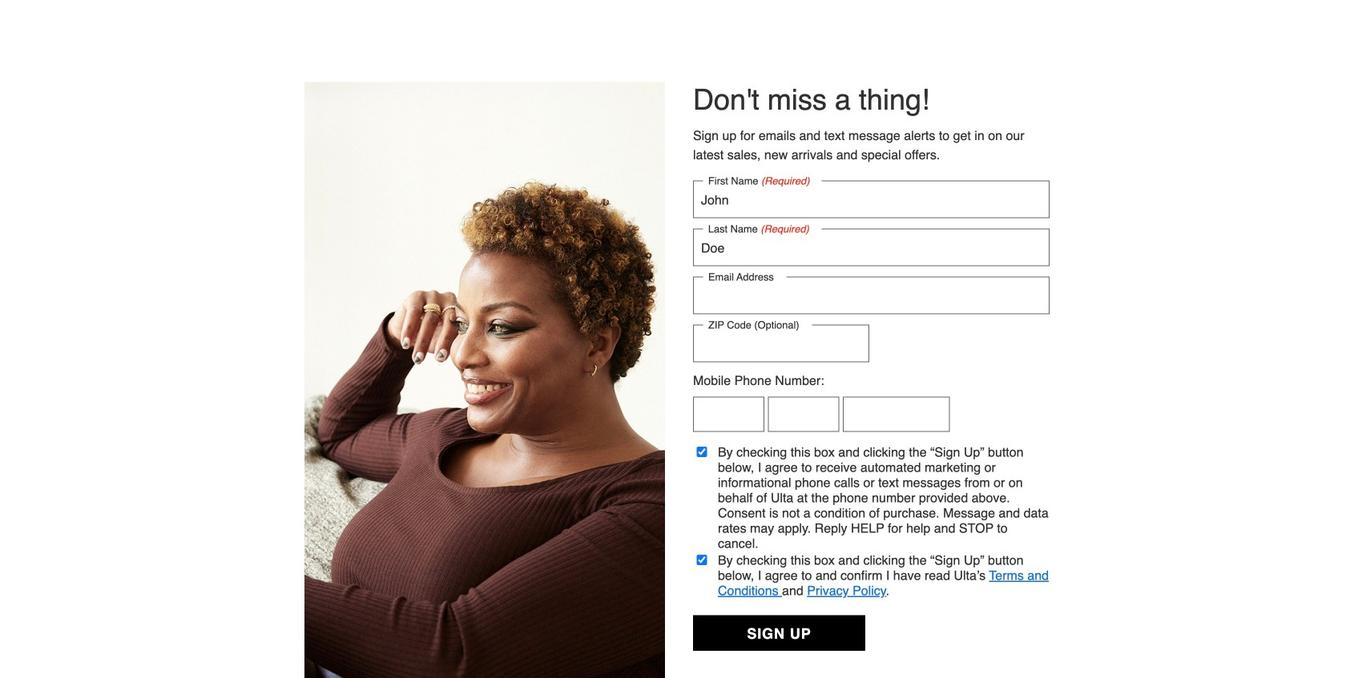 Task type: locate. For each thing, give the bounding box(es) containing it.
None submit
[[693, 616, 866, 652]]

my beauty profile image
[[305, 82, 665, 679]]

None text field
[[693, 277, 1050, 315]]

None checkbox
[[694, 555, 710, 566]]

None text field
[[693, 181, 1050, 218], [693, 229, 1050, 266], [693, 181, 1050, 218], [693, 229, 1050, 266]]

None telephone field
[[693, 397, 765, 432], [768, 397, 840, 432], [843, 397, 950, 432], [693, 397, 765, 432], [768, 397, 840, 432], [843, 397, 950, 432]]

None checkbox
[[694, 447, 710, 458]]

None telephone field
[[693, 325, 870, 363]]



Task type: vqa. For each thing, say whether or not it's contained in the screenshot.
Gift
no



